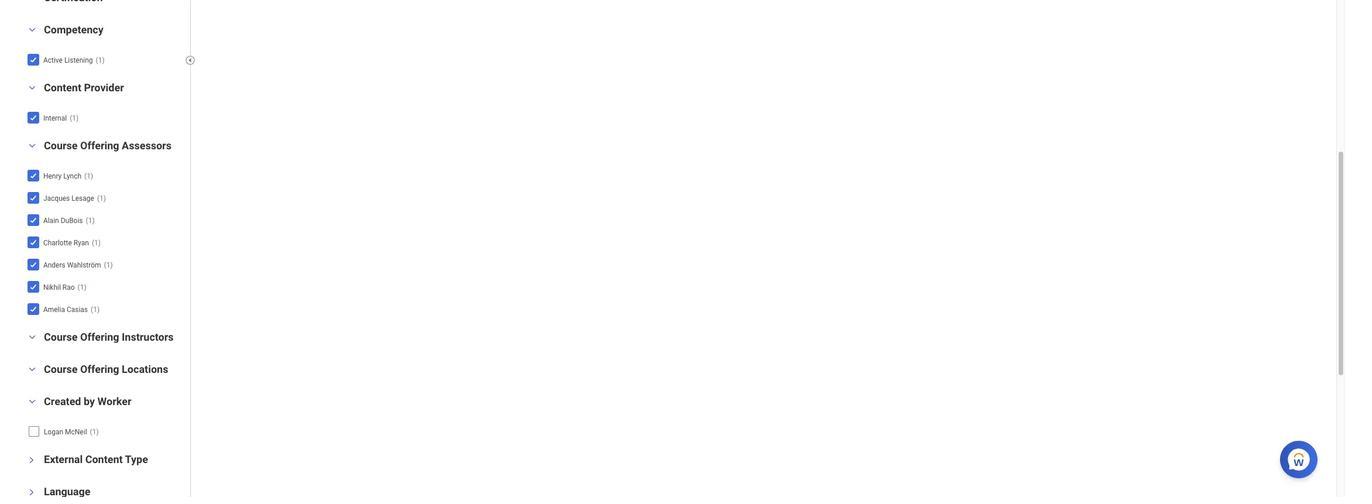 Task type: locate. For each thing, give the bounding box(es) containing it.
(1) for amelia casias
[[91, 305, 100, 314]]

offering down course offering instructors
[[80, 363, 119, 375]]

henry
[[43, 172, 62, 180]]

instructors
[[122, 331, 174, 343]]

check small image left amelia
[[26, 302, 40, 316]]

content down "active listening"
[[44, 81, 81, 94]]

(1) right casias
[[91, 305, 100, 314]]

check small image inside course offering assessors tree
[[26, 302, 40, 316]]

course inside group
[[44, 139, 78, 152]]

content left type
[[85, 453, 123, 465]]

3 offering from the top
[[80, 363, 119, 375]]

check small image for jacques
[[26, 191, 40, 205]]

alain dubois
[[43, 216, 83, 225]]

2 vertical spatial offering
[[80, 363, 119, 375]]

(1)
[[96, 56, 105, 64], [70, 114, 79, 122], [84, 172, 93, 180], [97, 194, 106, 202], [86, 216, 95, 225], [92, 239, 101, 247], [104, 261, 113, 269], [78, 283, 86, 291], [91, 305, 100, 314], [90, 428, 99, 436]]

by
[[84, 395, 95, 407]]

check small image left alain
[[26, 213, 40, 227]]

check small image
[[26, 52, 40, 67], [26, 168, 40, 182], [26, 191, 40, 205], [26, 213, 40, 227], [26, 235, 40, 249], [26, 257, 40, 271], [26, 280, 40, 294]]

charlotte ryan
[[43, 239, 89, 247]]

listening
[[64, 56, 93, 64]]

check small image left anders
[[26, 257, 40, 271]]

offering up course offering locations button
[[80, 331, 119, 343]]

1 check small image from the top
[[26, 52, 40, 67]]

(1) right mcneil
[[90, 428, 99, 436]]

(1) right "ryan"
[[92, 239, 101, 247]]

(1) for logan mcneil
[[90, 428, 99, 436]]

charlotte
[[43, 239, 72, 247]]

6 check small image from the top
[[26, 257, 40, 271]]

(1) right listening
[[96, 56, 105, 64]]

check small image left henry
[[26, 168, 40, 182]]

course offering assessors button
[[44, 139, 171, 152]]

(1) right lynch
[[84, 172, 93, 180]]

chevron down image for course offering locations
[[25, 365, 39, 373]]

external
[[44, 453, 83, 465]]

(1) right the internal
[[70, 114, 79, 122]]

chevron down image inside competency group
[[25, 26, 39, 34]]

4 check small image from the top
[[26, 213, 40, 227]]

logan mcneil
[[44, 428, 87, 436]]

anders
[[43, 261, 65, 269]]

offering for locations
[[80, 363, 119, 375]]

course down amelia casias
[[44, 331, 78, 343]]

1 offering from the top
[[80, 139, 119, 152]]

check small image
[[26, 110, 40, 124], [26, 302, 40, 316]]

course
[[44, 139, 78, 152], [44, 331, 78, 343], [44, 363, 78, 375]]

nikhil
[[43, 283, 61, 291]]

offering
[[80, 139, 119, 152], [80, 331, 119, 343], [80, 363, 119, 375]]

competency group
[[23, 23, 184, 72]]

(1) inside content provider group
[[70, 114, 79, 122]]

1 course from the top
[[44, 139, 78, 152]]

check small image left "nikhil"
[[26, 280, 40, 294]]

chevron down image for course offering assessors
[[25, 142, 39, 150]]

created
[[44, 395, 81, 407]]

chevron down image for created by worker
[[25, 397, 39, 406]]

(1) for internal
[[70, 114, 79, 122]]

competency
[[44, 23, 103, 36]]

chevron down image inside course offering assessors group
[[25, 142, 39, 150]]

course offering assessors tree
[[26, 166, 180, 319]]

(1) inside competency group
[[96, 56, 105, 64]]

check small image left the charlotte
[[26, 235, 40, 249]]

course offering instructors button
[[44, 331, 174, 343]]

worker
[[97, 395, 131, 407]]

amelia
[[43, 305, 65, 314]]

assessors
[[122, 139, 171, 152]]

check small image for charlotte
[[26, 235, 40, 249]]

logan
[[44, 428, 63, 436]]

(1) right wahlström
[[104, 261, 113, 269]]

(1) inside created by worker group
[[90, 428, 99, 436]]

(1) right "dubois"
[[86, 216, 95, 225]]

provider
[[84, 81, 124, 94]]

0 vertical spatial content
[[44, 81, 81, 94]]

check small image for amelia casias
[[26, 302, 40, 316]]

0 vertical spatial check small image
[[26, 110, 40, 124]]

0 vertical spatial offering
[[80, 139, 119, 152]]

jacques
[[43, 194, 70, 202]]

3 check small image from the top
[[26, 191, 40, 205]]

mcneil
[[65, 428, 87, 436]]

content
[[44, 81, 81, 94], [85, 453, 123, 465]]

henry lynch
[[43, 172, 81, 180]]

2 vertical spatial course
[[44, 363, 78, 375]]

3 course from the top
[[44, 363, 78, 375]]

1 vertical spatial check small image
[[26, 302, 40, 316]]

course offering assessors group
[[23, 139, 184, 321]]

(1) for henry lynch
[[84, 172, 93, 180]]

2 offering from the top
[[80, 331, 119, 343]]

chevron down image
[[25, 84, 39, 92], [25, 333, 39, 341], [25, 397, 39, 406], [28, 485, 36, 497]]

course down the internal
[[44, 139, 78, 152]]

anders wahlström
[[43, 261, 101, 269]]

chevron down image for external content type
[[28, 453, 36, 467]]

content provider button
[[44, 81, 124, 94]]

2 check small image from the top
[[26, 302, 40, 316]]

(1) right lesage
[[97, 194, 106, 202]]

1 vertical spatial offering
[[80, 331, 119, 343]]

chevron down image inside created by worker group
[[25, 397, 39, 406]]

5 check small image from the top
[[26, 235, 40, 249]]

chevron down image inside content provider group
[[25, 84, 39, 92]]

(1) for active listening
[[96, 56, 105, 64]]

check small image left active
[[26, 52, 40, 67]]

2 course from the top
[[44, 331, 78, 343]]

content inside group
[[44, 81, 81, 94]]

dubois
[[61, 216, 83, 225]]

offering down content provider group
[[80, 139, 119, 152]]

active
[[43, 56, 63, 64]]

course up created
[[44, 363, 78, 375]]

check small image for alain
[[26, 213, 40, 227]]

1 horizontal spatial content
[[85, 453, 123, 465]]

7 check small image from the top
[[26, 280, 40, 294]]

1 check small image from the top
[[26, 110, 40, 124]]

chevron down image for course offering instructors
[[25, 333, 39, 341]]

check small image left jacques
[[26, 191, 40, 205]]

chevron down image
[[25, 26, 39, 34], [25, 142, 39, 150], [25, 365, 39, 373], [28, 453, 36, 467]]

check small image left the internal
[[26, 110, 40, 124]]

course offering locations
[[44, 363, 168, 375]]

course for course offering instructors
[[44, 331, 78, 343]]

0 horizontal spatial content
[[44, 81, 81, 94]]

offering inside group
[[80, 139, 119, 152]]

offering for instructors
[[80, 331, 119, 343]]

internal
[[43, 114, 67, 122]]

1 vertical spatial content
[[85, 453, 123, 465]]

(1) right rao
[[78, 283, 86, 291]]

0 vertical spatial course
[[44, 139, 78, 152]]

2 check small image from the top
[[26, 168, 40, 182]]

1 vertical spatial course
[[44, 331, 78, 343]]



Task type: describe. For each thing, give the bounding box(es) containing it.
check small image for nikhil
[[26, 280, 40, 294]]

check small image for anders
[[26, 257, 40, 271]]

created by worker button
[[44, 395, 131, 407]]

locations
[[122, 363, 168, 375]]

(1) for anders wahlström
[[104, 261, 113, 269]]

amelia casias
[[43, 305, 88, 314]]

offering for assessors
[[80, 139, 119, 152]]

active listening
[[43, 56, 93, 64]]

external content type
[[44, 453, 148, 465]]

competency button
[[44, 23, 103, 36]]

rao
[[63, 283, 75, 291]]

content provider
[[44, 81, 124, 94]]

casias
[[67, 305, 88, 314]]

wahlström
[[67, 261, 101, 269]]

course offering locations button
[[44, 363, 168, 375]]

check small image for internal
[[26, 110, 40, 124]]

lynch
[[63, 172, 81, 180]]

check small image for active
[[26, 52, 40, 67]]

ryan
[[74, 239, 89, 247]]

alain
[[43, 216, 59, 225]]

check small image for henry
[[26, 168, 40, 182]]

created by worker
[[44, 395, 131, 407]]

course for course offering locations
[[44, 363, 78, 375]]

chevron down image for content provider
[[25, 84, 39, 92]]

chevron down image for competency
[[25, 26, 39, 34]]

type
[[125, 453, 148, 465]]

content provider group
[[23, 81, 184, 130]]

(1) for charlotte ryan
[[92, 239, 101, 247]]

(1) for jacques lesage
[[97, 194, 106, 202]]

(1) for alain dubois
[[86, 216, 95, 225]]

created by worker group
[[21, 394, 184, 444]]

jacques lesage
[[43, 194, 94, 202]]

course offering instructors
[[44, 331, 174, 343]]

course offering assessors
[[44, 139, 171, 152]]

external content type button
[[44, 453, 148, 465]]

lesage
[[72, 194, 94, 202]]

nikhil rao
[[43, 283, 75, 291]]

course for course offering assessors
[[44, 139, 78, 152]]

(1) for nikhil rao
[[78, 283, 86, 291]]



Task type: vqa. For each thing, say whether or not it's contained in the screenshot.
contact card matrix manager image
no



